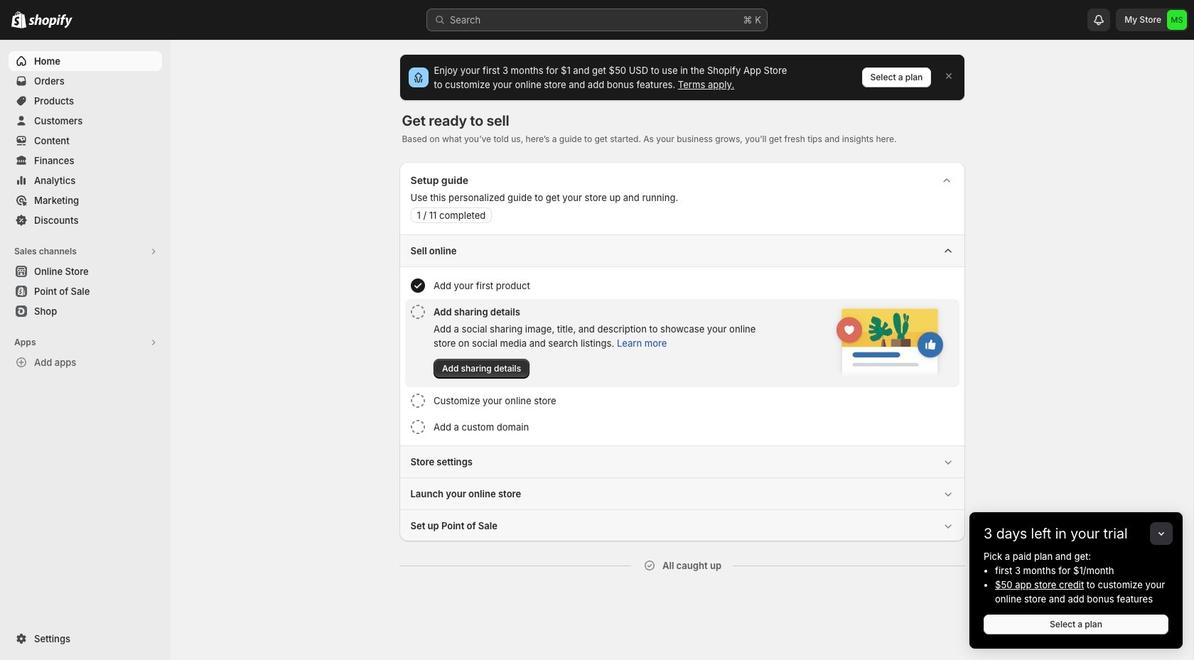 Task type: describe. For each thing, give the bounding box(es) containing it.
my store image
[[1168, 10, 1188, 30]]

mark add sharing details as done image
[[411, 305, 425, 319]]

guide categories group
[[399, 235, 966, 542]]

mark customize your online store as done image
[[411, 394, 425, 408]]

setup guide region
[[399, 162, 966, 542]]

add your first product group
[[405, 273, 960, 299]]



Task type: vqa. For each thing, say whether or not it's contained in the screenshot.
2nd 'row' from the bottom
no



Task type: locate. For each thing, give the bounding box(es) containing it.
shopify image
[[11, 11, 26, 28], [28, 14, 73, 28]]

1 horizontal spatial shopify image
[[28, 14, 73, 28]]

mark add your first product as not done image
[[411, 279, 425, 293]]

mark add a custom domain as done image
[[411, 420, 425, 435]]

sell online group
[[399, 235, 966, 446]]

customize your online store group
[[405, 388, 960, 414]]

add a custom domain group
[[405, 415, 960, 440]]

0 horizontal spatial shopify image
[[11, 11, 26, 28]]

add sharing details group
[[405, 299, 960, 388]]



